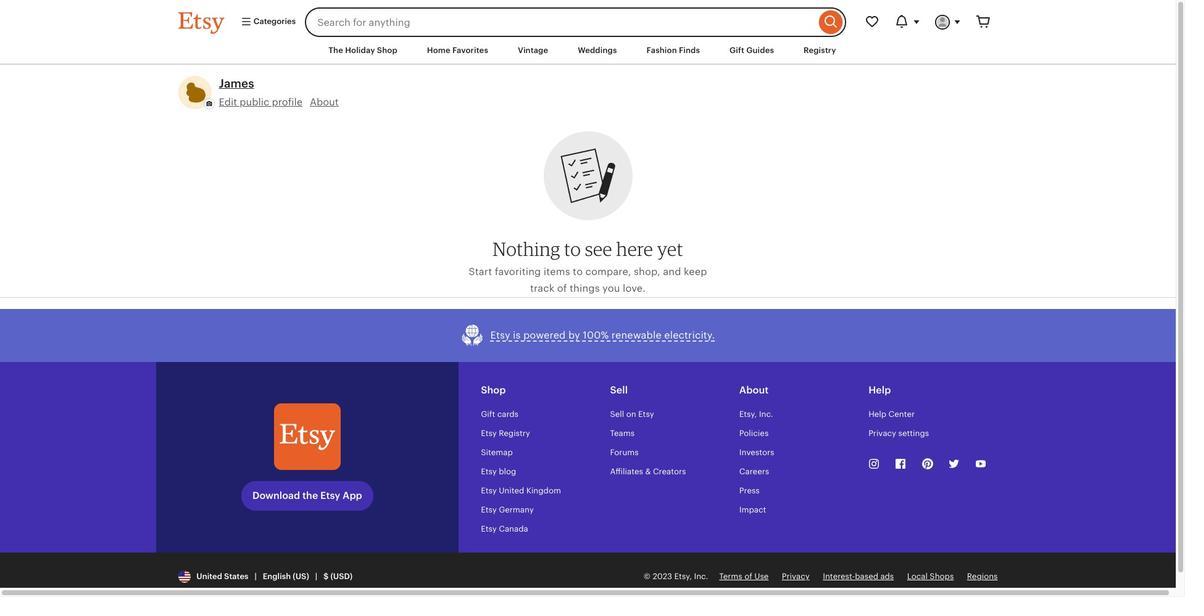 Task type: vqa. For each thing, say whether or not it's contained in the screenshot.
Vintage link
yes



Task type: locate. For each thing, give the bounding box(es) containing it.
(usd)
[[331, 572, 353, 582]]

etsy is powered by 100% renewable electricity. button
[[461, 324, 715, 347]]

home favorites link
[[418, 40, 498, 62]]

1 vertical spatial privacy
[[782, 572, 810, 582]]

use
[[755, 572, 769, 582]]

careers link
[[740, 467, 769, 476]]

etsy up etsy canada link
[[481, 505, 497, 515]]

etsy canada link
[[481, 525, 528, 534]]

| right states
[[255, 572, 257, 582]]

etsy left "is"
[[491, 330, 510, 341]]

1 horizontal spatial |
[[315, 572, 317, 582]]

etsy germany link
[[481, 505, 534, 515]]

1 vertical spatial shop
[[481, 384, 506, 396]]

1 horizontal spatial of
[[745, 572, 753, 582]]

sell on etsy link
[[610, 410, 654, 419]]

| left $
[[315, 572, 317, 582]]

1 horizontal spatial registry
[[804, 46, 836, 55]]

the holiday shop
[[329, 46, 398, 55]]

shop up gift cards link
[[481, 384, 506, 396]]

sell left on
[[610, 410, 624, 419]]

sell up on
[[610, 384, 628, 396]]

categories button
[[231, 11, 301, 33]]

united down blog
[[499, 486, 524, 496]]

ads
[[881, 572, 894, 582]]

etsy left blog
[[481, 467, 497, 476]]

registry right guides
[[804, 46, 836, 55]]

nothing
[[493, 238, 560, 261]]

of inside the nothing to see here yet start favoriting items to compare, shop, and keep track of things you love.
[[557, 283, 567, 295]]

etsy blog link
[[481, 467, 516, 476]]

shop,
[[634, 266, 661, 278]]

shop inside menu bar
[[377, 46, 398, 55]]

1 help from the top
[[869, 384, 891, 396]]

etsy united kingdom
[[481, 486, 561, 496]]

gift left guides
[[730, 46, 745, 55]]

etsy down the etsy blog
[[481, 486, 497, 496]]

menu bar
[[156, 37, 1020, 65]]

0 horizontal spatial registry
[[499, 429, 530, 438]]

2 sell from the top
[[610, 410, 624, 419]]

1 vertical spatial gift
[[481, 410, 495, 419]]

fashion finds link
[[638, 40, 709, 62]]

etsy for etsy blog
[[481, 467, 497, 476]]

0 vertical spatial registry
[[804, 46, 836, 55]]

1 horizontal spatial inc.
[[759, 410, 773, 419]]

1 horizontal spatial united
[[499, 486, 524, 496]]

0 vertical spatial gift
[[730, 46, 745, 55]]

registry
[[804, 46, 836, 55], [499, 429, 530, 438]]

1 vertical spatial help
[[869, 410, 887, 419]]

help
[[869, 384, 891, 396], [869, 410, 887, 419]]

0 vertical spatial inc.
[[759, 410, 773, 419]]

1 horizontal spatial privacy
[[869, 429, 897, 438]]

privacy settings
[[869, 429, 929, 438]]

0 vertical spatial about
[[310, 96, 339, 108]]

© 2023 etsy, inc.
[[644, 572, 708, 582]]

vintage
[[518, 46, 548, 55]]

etsy blog
[[481, 467, 516, 476]]

help up the help center
[[869, 384, 891, 396]]

0 horizontal spatial etsy,
[[674, 572, 692, 582]]

0 vertical spatial sell
[[610, 384, 628, 396]]

local shops link
[[907, 572, 954, 582]]

cards
[[497, 410, 519, 419]]

united right "us" icon
[[197, 572, 222, 582]]

public
[[240, 96, 269, 108]]

inc. left terms
[[694, 572, 708, 582]]

2 help from the top
[[869, 410, 887, 419]]

to up things
[[573, 266, 583, 278]]

edit
[[219, 96, 237, 108]]

regions
[[967, 572, 998, 582]]

guides
[[747, 46, 774, 55]]

1 sell from the top
[[610, 384, 628, 396]]

0 vertical spatial of
[[557, 283, 567, 295]]

policies link
[[740, 429, 769, 438]]

and
[[663, 266, 681, 278]]

etsy up sitemap
[[481, 429, 497, 438]]

shop right holiday
[[377, 46, 398, 55]]

weddings link
[[569, 40, 626, 62]]

etsy right the
[[320, 490, 340, 502]]

sitemap
[[481, 448, 513, 457]]

of left use
[[745, 572, 753, 582]]

0 vertical spatial etsy,
[[740, 410, 757, 419]]

teams
[[610, 429, 635, 438]]

0 horizontal spatial privacy
[[782, 572, 810, 582]]

0 vertical spatial united
[[499, 486, 524, 496]]

things
[[570, 283, 600, 295]]

regions button
[[967, 572, 998, 583]]

registry down cards
[[499, 429, 530, 438]]

canada
[[499, 525, 528, 534]]

0 horizontal spatial shop
[[377, 46, 398, 55]]

0 vertical spatial shop
[[377, 46, 398, 55]]

Search for anything text field
[[305, 7, 816, 37]]

etsy,
[[740, 410, 757, 419], [674, 572, 692, 582]]

is
[[513, 330, 521, 341]]

0 horizontal spatial inc.
[[694, 572, 708, 582]]

0 horizontal spatial gift
[[481, 410, 495, 419]]

1 vertical spatial inc.
[[694, 572, 708, 582]]

1 horizontal spatial shop
[[481, 384, 506, 396]]

1 vertical spatial united
[[197, 572, 222, 582]]

to left see
[[564, 238, 581, 261]]

help left center
[[869, 410, 887, 419]]

united
[[499, 486, 524, 496], [197, 572, 222, 582]]

1 vertical spatial to
[[573, 266, 583, 278]]

1 vertical spatial about
[[740, 384, 769, 396]]

about up etsy, inc. link on the bottom right of the page
[[740, 384, 769, 396]]

categories banner
[[156, 0, 1020, 37]]

forums
[[610, 448, 639, 457]]

menu bar containing the holiday shop
[[156, 37, 1020, 65]]

1 vertical spatial etsy,
[[674, 572, 692, 582]]

etsy for etsy canada
[[481, 525, 497, 534]]

interest-
[[823, 572, 855, 582]]

sell
[[610, 384, 628, 396], [610, 410, 624, 419]]

interest-based ads link
[[823, 572, 894, 582]]

terms
[[719, 572, 743, 582]]

of
[[557, 283, 567, 295], [745, 572, 753, 582]]

renewable
[[612, 330, 662, 341]]

etsy, right 2023
[[674, 572, 692, 582]]

favoriting
[[495, 266, 541, 278]]

profile
[[272, 96, 303, 108]]

1 horizontal spatial gift
[[730, 46, 745, 55]]

start
[[469, 266, 492, 278]]

interest-based ads
[[823, 572, 894, 582]]

0 vertical spatial help
[[869, 384, 891, 396]]

terms of use link
[[719, 572, 769, 582]]

etsy, up policies link on the bottom of the page
[[740, 410, 757, 419]]

etsy inside button
[[491, 330, 510, 341]]

favorites
[[453, 46, 488, 55]]

inc. up policies link on the bottom of the page
[[759, 410, 773, 419]]

edit public profile link
[[219, 96, 303, 108]]

gift left cards
[[481, 410, 495, 419]]

privacy down the help center
[[869, 429, 897, 438]]

of down the items
[[557, 283, 567, 295]]

etsy left canada at the bottom of the page
[[481, 525, 497, 534]]

electricity.
[[664, 330, 715, 341]]

0 vertical spatial privacy
[[869, 429, 897, 438]]

items
[[544, 266, 570, 278]]

(us)
[[293, 572, 309, 582]]

0 horizontal spatial of
[[557, 283, 567, 295]]

nothing to see here yet start favoriting items to compare, shop, and keep track of things you love.
[[469, 238, 707, 295]]

0 horizontal spatial |
[[255, 572, 257, 582]]

©
[[644, 572, 651, 582]]

about right the profile
[[310, 96, 339, 108]]

0 vertical spatial to
[[564, 238, 581, 261]]

investors
[[740, 448, 774, 457]]

privacy right use
[[782, 572, 810, 582]]

based
[[855, 572, 879, 582]]

None search field
[[305, 7, 846, 37]]

yet
[[657, 238, 683, 261]]

gift guides link
[[721, 40, 784, 62]]

inc.
[[759, 410, 773, 419], [694, 572, 708, 582]]

download the etsy app
[[252, 490, 362, 502]]

1 vertical spatial sell
[[610, 410, 624, 419]]



Task type: describe. For each thing, give the bounding box(es) containing it.
etsy for etsy registry
[[481, 429, 497, 438]]

about button
[[310, 96, 339, 108]]

sell on etsy
[[610, 410, 654, 419]]

local
[[907, 572, 928, 582]]

gift guides
[[730, 46, 774, 55]]

help for help center
[[869, 410, 887, 419]]

impact
[[740, 505, 766, 515]]

sell for sell on etsy
[[610, 410, 624, 419]]

1 vertical spatial registry
[[499, 429, 530, 438]]

etsy germany
[[481, 505, 534, 515]]

press link
[[740, 486, 760, 496]]

registry link
[[795, 40, 846, 62]]

etsy registry link
[[481, 429, 530, 438]]

affiliates & creators
[[610, 467, 686, 476]]

policies
[[740, 429, 769, 438]]

press
[[740, 486, 760, 496]]

english
[[263, 572, 291, 582]]

privacy for privacy link
[[782, 572, 810, 582]]

1 | from the left
[[255, 572, 257, 582]]

on
[[627, 410, 636, 419]]

help center link
[[869, 410, 915, 419]]

investors link
[[740, 448, 774, 457]]

germany
[[499, 505, 534, 515]]

gift for gift guides
[[730, 46, 745, 55]]

etsy for etsy is powered by 100% renewable electricity.
[[491, 330, 510, 341]]

help for help
[[869, 384, 891, 396]]

etsy is powered by 100% renewable electricity.
[[491, 330, 715, 341]]

see
[[585, 238, 612, 261]]

kingdom
[[526, 486, 561, 496]]

privacy link
[[782, 572, 810, 582]]

powered
[[524, 330, 566, 341]]

here
[[616, 238, 653, 261]]

teams link
[[610, 429, 635, 438]]

the
[[303, 490, 318, 502]]

1 vertical spatial of
[[745, 572, 753, 582]]

etsy for etsy germany
[[481, 505, 497, 515]]

gift cards link
[[481, 410, 519, 419]]

james button
[[219, 76, 254, 92]]

weddings
[[578, 46, 617, 55]]

the holiday shop link
[[319, 40, 407, 62]]

compare,
[[586, 266, 631, 278]]

vintage link
[[509, 40, 558, 62]]

you
[[603, 283, 620, 295]]

edit public profile
[[219, 96, 303, 108]]

track
[[530, 283, 555, 295]]

home favorites
[[427, 46, 488, 55]]

us image
[[178, 571, 190, 583]]

local shops
[[907, 572, 954, 582]]

&
[[645, 467, 651, 476]]

shops
[[930, 572, 954, 582]]

0 horizontal spatial about
[[310, 96, 339, 108]]

etsy, inc. link
[[740, 410, 773, 419]]

2 | from the left
[[315, 572, 317, 582]]

1 horizontal spatial etsy,
[[740, 410, 757, 419]]

download the etsy app link
[[241, 482, 373, 511]]

fashion finds
[[647, 46, 700, 55]]

james
[[219, 77, 254, 90]]

100%
[[583, 330, 609, 341]]

keep
[[684, 266, 707, 278]]

affiliates & creators link
[[610, 467, 686, 476]]

etsy, inc.
[[740, 410, 773, 419]]

careers
[[740, 467, 769, 476]]

settings
[[899, 429, 929, 438]]

privacy for privacy settings
[[869, 429, 897, 438]]

privacy settings link
[[869, 429, 929, 438]]

home
[[427, 46, 451, 55]]

the
[[329, 46, 343, 55]]

etsy registry
[[481, 429, 530, 438]]

gift for gift cards
[[481, 410, 495, 419]]

1 horizontal spatial about
[[740, 384, 769, 396]]

creators
[[653, 467, 686, 476]]

etsy right on
[[638, 410, 654, 419]]

holiday
[[345, 46, 375, 55]]

sitemap link
[[481, 448, 513, 457]]

registry inside menu bar
[[804, 46, 836, 55]]

etsy united kingdom link
[[481, 486, 561, 496]]

states
[[224, 572, 249, 582]]

download
[[252, 490, 300, 502]]

terms of use
[[719, 572, 769, 582]]

app
[[343, 490, 362, 502]]

finds
[[679, 46, 700, 55]]

2023
[[653, 572, 672, 582]]

love.
[[623, 283, 646, 295]]

sell for sell
[[610, 384, 628, 396]]

etsy inside 'link'
[[320, 490, 340, 502]]

etsy for etsy united kingdom
[[481, 486, 497, 496]]

impact link
[[740, 505, 766, 515]]

united states   |   english (us)   |   $ (usd)
[[192, 572, 353, 582]]

gift cards
[[481, 410, 519, 419]]

fashion
[[647, 46, 677, 55]]

forums link
[[610, 448, 639, 457]]

none search field inside categories banner
[[305, 7, 846, 37]]

0 horizontal spatial united
[[197, 572, 222, 582]]



